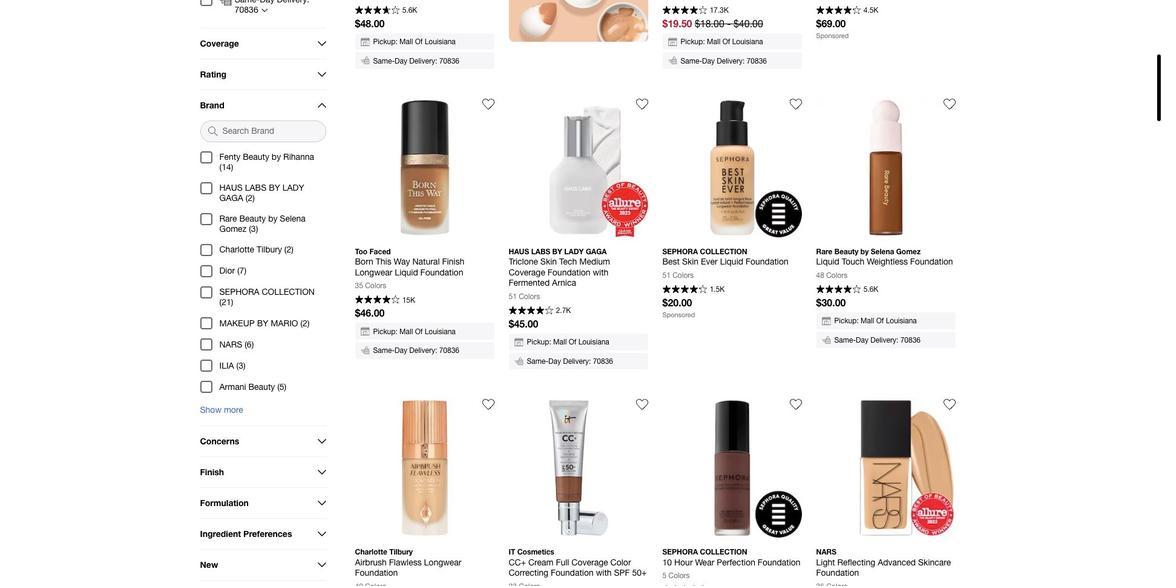 Task type: locate. For each thing, give the bounding box(es) containing it.
Search Brand search field
[[218, 121, 325, 141]]

17.3k reviews element
[[710, 7, 729, 14]]

1 vertical spatial 5.6k reviews element
[[864, 286, 879, 293]]

4 stars element for the rightmost 5.6k reviews element
[[817, 285, 861, 295]]

5.6k reviews element
[[403, 7, 417, 14], [864, 286, 879, 293]]

foundation finder | take the quiz > image
[[509, 0, 648, 42]]

4 stars element for 4.5k reviews element
[[817, 6, 861, 16]]

0 horizontal spatial 5.6k reviews element
[[403, 7, 417, 14]]

0 vertical spatial 5.6k reviews element
[[403, 7, 417, 14]]

4 stars element for 2.7k reviews element
[[509, 306, 554, 316]]

15k reviews element
[[403, 297, 415, 304]]

sign in to love nars - light reflecting advanced skincare foundation image
[[944, 399, 956, 411]]

3.5 stars element
[[355, 6, 400, 16]]

haus labs by lady gaga - triclone skin tech medium coverage foundation with fermented arnica image
[[509, 98, 648, 237]]

2.7k reviews element
[[556, 307, 571, 314]]

4 stars element for the 1.5k reviews "element"
[[663, 285, 707, 295]]

nars - light reflecting advanced skincare foundation image
[[817, 399, 956, 538]]

it cosmetics - cc+ cream full coverage color correcting foundation with spf 50+ image
[[509, 399, 648, 538]]

sign in to love too faced - born this way natural finish longwear liquid foundation image
[[482, 98, 494, 110]]

4 stars element for 15k reviews element
[[355, 296, 400, 305]]

too faced - born this way natural finish longwear liquid foundation image
[[355, 98, 494, 237]]

sign in to love rare beauty by selena gomez - liquid touch weightless foundation image
[[944, 98, 956, 110]]

4 stars element
[[663, 6, 707, 16], [817, 6, 861, 16], [663, 285, 707, 295], [817, 285, 861, 295], [355, 296, 400, 305], [509, 306, 554, 316], [663, 586, 707, 586]]



Task type: describe. For each thing, give the bounding box(es) containing it.
1 horizontal spatial 5.6k reviews element
[[864, 286, 879, 293]]

sign in to love haus labs by lady gaga - triclone skin tech medium coverage foundation with fermented arnica image
[[636, 98, 648, 110]]

4.5k reviews element
[[864, 7, 879, 14]]

sign in to love sephora collection - best skin ever liquid foundation image
[[790, 98, 802, 110]]

sign in to love sephora collection - 10 hour wear perfection foundation image
[[790, 399, 802, 411]]

1.5k reviews element
[[710, 286, 725, 293]]

sephora collection - best skin ever liquid foundation image
[[663, 98, 802, 237]]

sephora collection - 10 hour wear perfection foundation image
[[663, 399, 802, 538]]

rare beauty by selena gomez - liquid touch weightless foundation image
[[817, 98, 956, 237]]

sign in to love charlotte tilbury - airbrush flawless longwear foundation image
[[482, 399, 494, 411]]

charlotte tilbury - airbrush flawless longwear foundation image
[[355, 399, 494, 538]]

sign in to love it cosmetics - cc+ cream full coverage color correcting foundation with spf 50+ image
[[636, 399, 648, 411]]

4 stars element for 17.3k reviews element
[[663, 6, 707, 16]]



Task type: vqa. For each thing, say whether or not it's contained in the screenshot.
IT Cosmetics - CC+ Cream Full Coverage Color Correcting Foundation with SPF 50+ Image
yes



